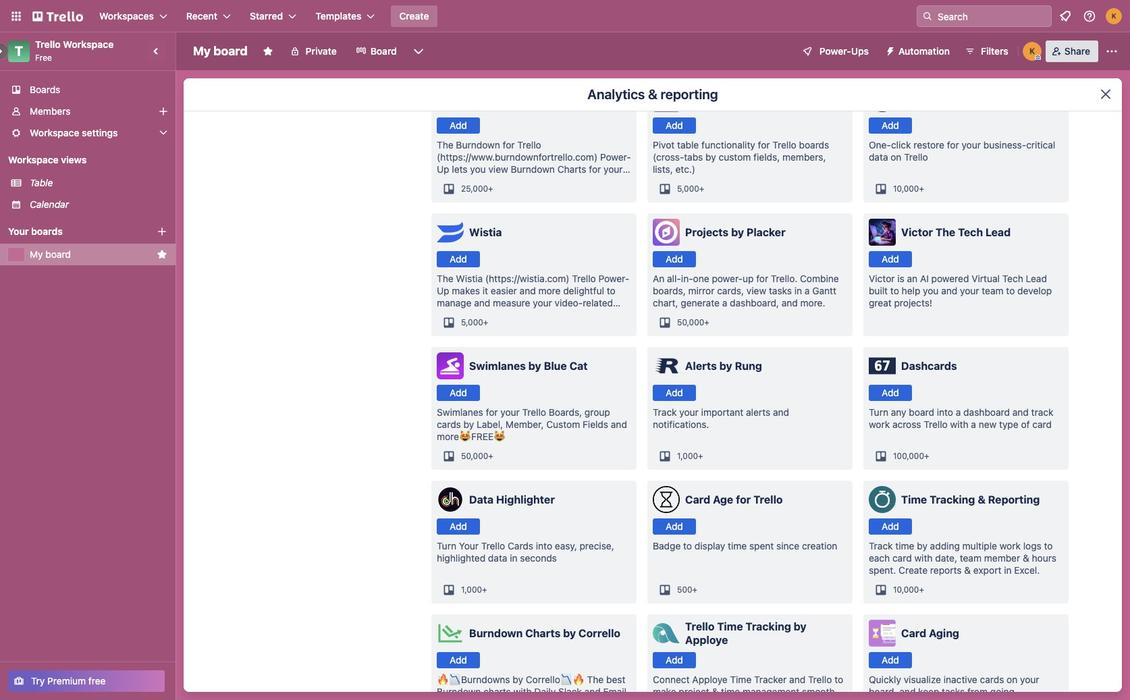 Task type: vqa. For each thing, say whether or not it's contained in the screenshot.


Task type: locate. For each thing, give the bounding box(es) containing it.
2 10,000 + from the top
[[893, 585, 925, 595]]

+ up card aging at right bottom
[[919, 585, 925, 595]]

fields,
[[754, 151, 780, 163]]

cards inside quickly visualize inactive cards on your board, and keep tasks from going incomplete.
[[980, 674, 1004, 685]]

1 vertical spatial tech
[[1003, 273, 1024, 284]]

1 vertical spatial my board
[[30, 249, 71, 260]]

trello inside connect apploye time tracker and trello to make project & time management smooth as well as effortless.
[[808, 674, 832, 685]]

as down project
[[685, 698, 695, 700]]

2 vertical spatial time
[[730, 674, 752, 685]]

2 vertical spatial in
[[1004, 565, 1012, 576]]

1 vertical spatial card
[[902, 627, 927, 640]]

1 vertical spatial 10,000
[[893, 585, 919, 595]]

add up built
[[882, 253, 899, 265]]

email
[[603, 686, 627, 698]]

and up smooth
[[790, 674, 806, 685]]

1 horizontal spatial you
[[923, 285, 939, 296]]

time inside trello time tracking by apploye
[[717, 621, 743, 633]]

1 10,000 from the top
[[893, 184, 919, 194]]

power- inside 'the burndown for trello (https://www.burndownfortrello.com) power- up lets you view burndown charts for your sprint. this is compatible with the scrum for trello (http://scrumfortrello.com/) task estimates system.   screenshots'
[[600, 151, 631, 163]]

board
[[214, 44, 248, 58], [45, 249, 71, 260], [909, 407, 935, 418]]

0 horizontal spatial 50,000
[[461, 451, 488, 461]]

add for swimlanes by blue cat
[[450, 387, 467, 398]]

turn left any
[[869, 407, 889, 418]]

mirror
[[689, 285, 715, 296]]

add for trello time tracking by apploye
[[666, 654, 683, 666]]

my board down recent popup button
[[193, 44, 248, 58]]

team
[[982, 285, 1004, 296], [960, 552, 982, 564]]

customize views image
[[412, 45, 425, 58]]

1 horizontal spatial board
[[214, 44, 248, 58]]

to
[[891, 285, 899, 296], [1007, 285, 1015, 296], [683, 540, 692, 552], [1044, 540, 1053, 552], [835, 674, 844, 685]]

1,000 down notifications.
[[677, 451, 698, 461]]

data inside the turn your trello cards into easy, precise, highlighted data in seconds
[[488, 552, 507, 564]]

workspaces
[[99, 10, 154, 22]]

new
[[979, 419, 997, 430]]

pivot
[[653, 139, 675, 151]]

1 vertical spatial turn
[[437, 540, 457, 552]]

workspaces button
[[91, 5, 175, 27]]

boards,
[[549, 407, 582, 418]]

board up "across"
[[909, 407, 935, 418]]

tasks
[[769, 285, 792, 296], [942, 686, 965, 698]]

add button up an at the right top
[[869, 251, 912, 267]]

1 horizontal spatial cards
[[980, 674, 1004, 685]]

power-ups
[[820, 45, 869, 57]]

team down multiple
[[960, 552, 982, 564]]

tracking inside trello time tracking by apploye
[[746, 621, 791, 633]]

track up notifications.
[[653, 407, 677, 418]]

track inside track time by adding multiple work logs to each card with date, team member & hours spent. create reports & export in excel.
[[869, 540, 893, 552]]

50,000 + down more😻free😻
[[461, 451, 494, 461]]

lead inside victor is an ai powered virtual tech lead built to help you and your team to develop great projects!
[[1026, 273, 1047, 284]]

power-
[[820, 45, 851, 57], [600, 151, 631, 163]]

1 vertical spatial tracking
[[746, 621, 791, 633]]

board
[[371, 45, 397, 57]]

trello right "across"
[[924, 419, 948, 430]]

time inside connect apploye time tracker and trello to make project & time management smooth as well as effortless.
[[721, 686, 740, 698]]

+ for swimlanes by blue cat
[[488, 451, 494, 461]]

create right the spent.
[[899, 565, 928, 576]]

with inside 🔥📉burndowns by corrello📉🔥 the best burndown charts with daily slack and email updates
[[514, 686, 532, 698]]

1 vertical spatial my
[[30, 249, 43, 260]]

add up more😻free😻
[[450, 387, 467, 398]]

10,000
[[893, 184, 919, 194], [893, 585, 919, 595]]

power- up scrum
[[600, 151, 631, 163]]

boards
[[799, 139, 830, 151], [31, 226, 63, 237]]

0 horizontal spatial card
[[893, 552, 912, 564]]

add up any
[[882, 387, 899, 398]]

reporting
[[988, 494, 1040, 506]]

(cross-
[[653, 151, 684, 163]]

& up effortless.
[[712, 686, 719, 698]]

1 horizontal spatial power-
[[820, 45, 851, 57]]

creation
[[802, 540, 838, 552]]

0 vertical spatial you
[[470, 163, 486, 175]]

add button for burndown charts by corrello
[[437, 652, 480, 669]]

gantt
[[813, 285, 837, 296]]

powered
[[932, 273, 969, 284]]

1 10,000 + from the top
[[893, 184, 925, 194]]

0 vertical spatial card
[[685, 494, 711, 506]]

into left dashboard
[[937, 407, 954, 418]]

updates
[[437, 698, 472, 700]]

the left the best
[[587, 674, 604, 685]]

0 horizontal spatial the
[[437, 139, 454, 151]]

card left aging
[[902, 627, 927, 640]]

& inside connect apploye time tracker and trello to make project & time management smooth as well as effortless.
[[712, 686, 719, 698]]

into up seconds
[[536, 540, 553, 552]]

the inside 🔥📉burndowns by corrello📉🔥 the best burndown charts with daily slack and email updates
[[587, 674, 604, 685]]

time up connect apploye time tracker and trello to make project & time management smooth as well as effortless. in the bottom of the page
[[717, 621, 743, 633]]

workspace down members
[[30, 127, 79, 138]]

board,
[[869, 686, 897, 698]]

0 vertical spatial my board
[[193, 44, 248, 58]]

1 vertical spatial time
[[717, 621, 743, 633]]

spent.
[[869, 565, 896, 576]]

0 horizontal spatial tracking
[[746, 621, 791, 633]]

add for card aging
[[882, 654, 899, 666]]

0 vertical spatial 5,000 +
[[677, 184, 705, 194]]

by inside pivot table functionality for trello boards (cross-tabs by custom fields, members, lists, etc.)
[[706, 151, 716, 163]]

t link
[[8, 41, 30, 62]]

highlighted
[[437, 552, 486, 564]]

add for card age for trello
[[666, 521, 683, 532]]

+ for projects by placker
[[705, 317, 710, 328]]

victor inside victor is an ai powered virtual tech lead built to help you and your team to develop great projects!
[[869, 273, 895, 284]]

track inside track your important alerts and notifications.
[[653, 407, 677, 418]]

50,000 + for swimlanes by blue cat
[[461, 451, 494, 461]]

0 vertical spatial tech
[[958, 226, 983, 238]]

boards
[[30, 84, 60, 95]]

tracking
[[930, 494, 975, 506], [746, 621, 791, 633]]

starred
[[250, 10, 283, 22]]

1 vertical spatial tasks
[[942, 686, 965, 698]]

tasks inside an all-in-one power-up for trello. combine boards, mirror cards, view tasks in a gantt chart, generate a dashboard, and more.
[[769, 285, 792, 296]]

star or unstar board image
[[262, 46, 273, 57]]

card down track
[[1033, 419, 1052, 430]]

1,000 + down notifications.
[[677, 451, 703, 461]]

is inside 'the burndown for trello (https://www.burndownfortrello.com) power- up lets you view burndown charts for your sprint. this is compatible with the scrum for trello (http://scrumfortrello.com/) task estimates system.   screenshots'
[[489, 176, 496, 187]]

card inside track time by adding multiple work logs to each card with date, team member & hours spent. create reports & export in excel.
[[893, 552, 912, 564]]

victor up an at the right top
[[902, 226, 933, 238]]

card for card aging
[[902, 627, 927, 640]]

0 vertical spatial victor
[[902, 226, 933, 238]]

and inside turn any board into a dashboard and track work across trello with a new type of card
[[1013, 407, 1029, 418]]

swimlanes for swimlanes by blue cat
[[469, 360, 526, 372]]

5,000 + for add button above pivot
[[677, 184, 705, 194]]

add button up any
[[869, 385, 912, 401]]

tasks down trello.
[[769, 285, 792, 296]]

1 horizontal spatial victor
[[902, 226, 933, 238]]

add button up 🔥📉burndowns
[[437, 652, 480, 669]]

charts up corrello📉🔥
[[525, 627, 561, 640]]

apploye inside trello time tracking by apploye
[[685, 634, 728, 646]]

add button for data highlighter
[[437, 519, 480, 535]]

0 vertical spatial tasks
[[769, 285, 792, 296]]

10,000 down the spent.
[[893, 585, 919, 595]]

is inside victor is an ai powered virtual tech lead built to help you and your team to develop great projects!
[[898, 273, 905, 284]]

my board inside board name text field
[[193, 44, 248, 58]]

your boards with 1 items element
[[8, 224, 136, 240]]

boards inside pivot table functionality for trello boards (cross-tabs by custom fields, members, lists, etc.)
[[799, 139, 830, 151]]

+ down display on the bottom right
[[693, 585, 698, 595]]

1,000 + down highlighted
[[461, 585, 487, 595]]

with
[[550, 176, 568, 187], [951, 419, 969, 430], [915, 552, 933, 564], [514, 686, 532, 698]]

0 vertical spatial 5,000
[[677, 184, 699, 194]]

time up the spent.
[[896, 540, 915, 552]]

2 horizontal spatial the
[[936, 226, 956, 238]]

and right fields
[[611, 419, 627, 430]]

+ for card age for trello
[[693, 585, 698, 595]]

to right the badge
[[683, 540, 692, 552]]

0 horizontal spatial work
[[869, 419, 890, 430]]

trello down restore
[[904, 151, 928, 163]]

1 horizontal spatial turn
[[869, 407, 889, 418]]

card age for trello
[[685, 494, 783, 506]]

1 horizontal spatial 5,000 +
[[677, 184, 705, 194]]

view inside 'the burndown for trello (https://www.burndownfortrello.com) power- up lets you view burndown charts for your sprint. this is compatible with the scrum for trello (http://scrumfortrello.com/) task estimates system.   screenshots'
[[489, 163, 508, 175]]

1,000 for data highlighter
[[461, 585, 482, 595]]

add button for card age for trello
[[653, 519, 696, 535]]

trello inside pivot table functionality for trello boards (cross-tabs by custom fields, members, lists, etc.)
[[773, 139, 797, 151]]

share
[[1065, 45, 1091, 57]]

add for burndown charts by corrello
[[450, 654, 467, 666]]

0 vertical spatial swimlanes
[[469, 360, 526, 372]]

as down 'make'
[[653, 698, 663, 700]]

0 vertical spatial view
[[489, 163, 508, 175]]

seconds
[[520, 552, 557, 564]]

0 vertical spatial create
[[399, 10, 429, 22]]

on down click
[[891, 151, 902, 163]]

0 vertical spatial my
[[193, 44, 211, 58]]

add button up "all-"
[[653, 251, 696, 267]]

add button up quickly
[[869, 652, 912, 669]]

work left "across"
[[869, 419, 890, 430]]

apploye inside connect apploye time tracker and trello to make project & time management smooth as well as effortless.
[[692, 674, 728, 685]]

0 horizontal spatial data
[[488, 552, 507, 564]]

1 vertical spatial 50,000 +
[[461, 451, 494, 461]]

add up the badge
[[666, 521, 683, 532]]

0 horizontal spatial lead
[[986, 226, 1011, 238]]

for right scrum
[[618, 176, 630, 187]]

fields
[[583, 419, 609, 430]]

Search field
[[933, 6, 1051, 26]]

make
[[653, 686, 676, 698]]

1 horizontal spatial tasks
[[942, 686, 965, 698]]

1 vertical spatial 10,000 +
[[893, 585, 925, 595]]

project
[[679, 686, 710, 698]]

by inside swimlanes for your trello boards, group cards by label, member, custom fields and more😻free😻
[[464, 419, 474, 430]]

0 horizontal spatial create
[[399, 10, 429, 22]]

into inside the turn your trello cards into easy, precise, highlighted data in seconds
[[536, 540, 553, 552]]

1 vertical spatial board
[[45, 249, 71, 260]]

turn inside turn any board into a dashboard and track work across trello with a new type of card
[[869, 407, 889, 418]]

+ for wistia
[[483, 317, 488, 328]]

swimlanes up more😻free😻
[[437, 407, 483, 418]]

charts
[[558, 163, 587, 175], [525, 627, 561, 640]]

1 horizontal spatial 1,000
[[677, 451, 698, 461]]

workspace for views
[[8, 154, 59, 165]]

0 horizontal spatial in
[[510, 552, 518, 564]]

1 horizontal spatial work
[[1000, 540, 1021, 552]]

50,000
[[677, 317, 705, 328], [461, 451, 488, 461]]

1 horizontal spatial tech
[[1003, 273, 1024, 284]]

1 horizontal spatial 50,000
[[677, 317, 705, 328]]

tasks down inactive
[[942, 686, 965, 698]]

& up excel.
[[1023, 552, 1030, 564]]

workspace inside dropdown button
[[30, 127, 79, 138]]

etc.)
[[676, 163, 696, 175]]

+ right the this
[[488, 184, 493, 194]]

0 vertical spatial is
[[489, 176, 496, 187]]

add up connect
[[666, 654, 683, 666]]

1 vertical spatial 5,000
[[461, 317, 483, 328]]

1 vertical spatial 1,000
[[461, 585, 482, 595]]

trello down sprint.
[[437, 188, 461, 199]]

10,000 +
[[893, 184, 925, 194], [893, 585, 925, 595]]

1 vertical spatial 1,000 +
[[461, 585, 487, 595]]

swimlanes by blue cat
[[469, 360, 588, 372]]

1 horizontal spatial your
[[459, 540, 479, 552]]

for right 'up'
[[757, 273, 769, 284]]

to inside connect apploye time tracker and trello to make project & time management smooth as well as effortless.
[[835, 674, 844, 685]]

1 vertical spatial lead
[[1026, 273, 1047, 284]]

tech up develop
[[1003, 273, 1024, 284]]

table
[[677, 139, 699, 151]]

+ down highlighted
[[482, 585, 487, 595]]

with left the
[[550, 176, 568, 187]]

1 vertical spatial cards
[[980, 674, 1004, 685]]

and left more.
[[782, 297, 798, 309]]

trello inside one-click restore for your business-critical data on trello
[[904, 151, 928, 163]]

1 horizontal spatial into
[[937, 407, 954, 418]]

(https://www.burndownfortrello.com)
[[437, 151, 598, 163]]

0 vertical spatial power-
[[820, 45, 851, 57]]

0 vertical spatial 1,000
[[677, 451, 698, 461]]

1 vertical spatial workspace
[[30, 127, 79, 138]]

spent
[[750, 540, 774, 552]]

age
[[713, 494, 734, 506]]

to left develop
[[1007, 285, 1015, 296]]

primary element
[[0, 0, 1130, 32]]

1 horizontal spatial on
[[1007, 674, 1018, 685]]

daily
[[534, 686, 556, 698]]

victor up built
[[869, 273, 895, 284]]

you
[[470, 163, 486, 175], [923, 285, 939, 296]]

0 vertical spatial lead
[[986, 226, 1011, 238]]

0 vertical spatial in
[[795, 285, 802, 296]]

1 vertical spatial work
[[1000, 540, 1021, 552]]

card right each
[[893, 552, 912, 564]]

incomplete.
[[869, 698, 920, 700]]

1 vertical spatial track
[[869, 540, 893, 552]]

0 horizontal spatial 1,000
[[461, 585, 482, 595]]

trello inside turn any board into a dashboard and track work across trello with a new type of card
[[924, 419, 948, 430]]

track for alerts by rung
[[653, 407, 677, 418]]

1 horizontal spatial boards
[[799, 139, 830, 151]]

0 horizontal spatial boards
[[31, 226, 63, 237]]

0 vertical spatial boards
[[799, 139, 830, 151]]

custom
[[719, 151, 751, 163]]

with left daily
[[514, 686, 532, 698]]

with inside 'the burndown for trello (https://www.burndownfortrello.com) power- up lets you view burndown charts for your sprint. this is compatible with the scrum for trello (http://scrumfortrello.com/) task estimates system.   screenshots'
[[550, 176, 568, 187]]

my down the recent
[[193, 44, 211, 58]]

50,000 + down generate
[[677, 317, 710, 328]]

add button up connect
[[653, 652, 696, 669]]

multiple
[[963, 540, 997, 552]]

data down one-
[[869, 151, 888, 163]]

workspace up 'table' at the left top
[[8, 154, 59, 165]]

+ down notifications.
[[698, 451, 703, 461]]

card for card age for trello
[[685, 494, 711, 506]]

dashboard
[[964, 407, 1010, 418]]

and inside track your important alerts and notifications.
[[773, 407, 789, 418]]

1 horizontal spatial track
[[869, 540, 893, 552]]

1 horizontal spatial tracking
[[930, 494, 975, 506]]

create inside track time by adding multiple work logs to each card with date, team member & hours spent. create reports & export in excel.
[[899, 565, 928, 576]]

free
[[88, 675, 106, 687]]

boards down calendar
[[31, 226, 63, 237]]

apploye up connect
[[685, 634, 728, 646]]

for up label, at the bottom left of the page
[[486, 407, 498, 418]]

0 horizontal spatial 5,000 +
[[461, 317, 488, 328]]

a left dashboard
[[956, 407, 961, 418]]

0 vertical spatial cards
[[437, 419, 461, 430]]

your inside victor is an ai powered virtual tech lead built to help you and your team to develop great projects!
[[960, 285, 980, 296]]

10,000 + down the spent.
[[893, 585, 925, 595]]

power- inside power-ups button
[[820, 45, 851, 57]]

tech inside victor is an ai powered virtual tech lead built to help you and your team to develop great projects!
[[1003, 273, 1024, 284]]

by inside trello time tracking by apploye
[[794, 621, 807, 633]]

tech
[[958, 226, 983, 238], [1003, 273, 1024, 284]]

swimlanes inside swimlanes for your trello boards, group cards by label, member, custom fields and more😻free😻
[[437, 407, 483, 418]]

projects!
[[894, 297, 933, 309]]

10,000 down click
[[893, 184, 919, 194]]

cards
[[437, 419, 461, 430], [980, 674, 1004, 685]]

kendallparks02 (kendallparks02) image
[[1023, 42, 1042, 61]]

0 vertical spatial on
[[891, 151, 902, 163]]

1 horizontal spatial is
[[898, 273, 905, 284]]

easy,
[[555, 540, 577, 552]]

your inside quickly visualize inactive cards on your board, and keep tasks from going incomplete.
[[1020, 674, 1040, 685]]

add up quickly
[[882, 654, 899, 666]]

2 vertical spatial the
[[587, 674, 604, 685]]

my inside board name text field
[[193, 44, 211, 58]]

burndown charts by corrello
[[469, 627, 621, 640]]

hours
[[1032, 552, 1057, 564]]

switch to… image
[[9, 9, 23, 23]]

1 vertical spatial into
[[536, 540, 553, 552]]

add button for projects by placker
[[653, 251, 696, 267]]

one
[[693, 273, 710, 284]]

excel.
[[1015, 565, 1040, 576]]

lead up develop
[[1026, 273, 1047, 284]]

1,000 down highlighted
[[461, 585, 482, 595]]

add button
[[437, 118, 480, 134], [653, 118, 696, 134], [869, 118, 912, 134], [437, 251, 480, 267], [653, 251, 696, 267], [869, 251, 912, 267], [437, 385, 480, 401], [653, 385, 696, 401], [869, 385, 912, 401], [437, 519, 480, 535], [653, 519, 696, 535], [869, 519, 912, 535], [437, 652, 480, 669], [653, 652, 696, 669], [869, 652, 912, 669]]

& left export
[[965, 565, 971, 576]]

your inside 'the burndown for trello (https://www.burndownfortrello.com) power- up lets you view burndown charts for your sprint. this is compatible with the scrum for trello (http://scrumfortrello.com/) task estimates system.   screenshots'
[[604, 163, 623, 175]]

1 vertical spatial card
[[893, 552, 912, 564]]

board link
[[348, 41, 405, 62]]

add for data highlighter
[[450, 521, 467, 532]]

0 vertical spatial card
[[1033, 419, 1052, 430]]

you inside victor is an ai powered virtual tech lead built to help you and your team to develop great projects!
[[923, 285, 939, 296]]

your boards
[[8, 226, 63, 237]]

1 vertical spatial boards
[[31, 226, 63, 237]]

an
[[653, 273, 665, 284]]

my down your boards
[[30, 249, 43, 260]]

1,000
[[677, 451, 698, 461], [461, 585, 482, 595]]

tracker
[[754, 674, 787, 685]]

0 vertical spatial 10,000
[[893, 184, 919, 194]]

swimlanes for swimlanes for your trello boards, group cards by label, member, custom fields and more😻free😻
[[437, 407, 483, 418]]

add up pivot
[[666, 120, 683, 131]]

50,000 for projects by placker
[[677, 317, 705, 328]]

combine
[[800, 273, 839, 284]]

turn inside the turn your trello cards into easy, precise, highlighted data in seconds
[[437, 540, 457, 552]]

add button for card aging
[[869, 652, 912, 669]]

track your important alerts and notifications.
[[653, 407, 789, 430]]

1,000 +
[[677, 451, 703, 461], [461, 585, 487, 595]]

lead
[[986, 226, 1011, 238], [1026, 273, 1047, 284]]

workspace down the back to home image
[[63, 38, 114, 50]]

10,000 for card
[[893, 585, 919, 595]]

card aging
[[902, 627, 960, 640]]

add for wistia
[[450, 253, 467, 265]]

1,000 for alerts by rung
[[677, 451, 698, 461]]

0 horizontal spatial you
[[470, 163, 486, 175]]

0 vertical spatial your
[[8, 226, 29, 237]]

add button up lets
[[437, 118, 480, 134]]

2 10,000 from the top
[[893, 585, 919, 595]]

1 horizontal spatial data
[[869, 151, 888, 163]]

workspace navigation collapse icon image
[[147, 42, 166, 61]]

trello up smooth
[[808, 674, 832, 685]]

lead up virtual
[[986, 226, 1011, 238]]

+ down turn any board into a dashboard and track work across trello with a new type of card
[[925, 451, 930, 461]]

0 vertical spatial team
[[982, 285, 1004, 296]]

free
[[35, 53, 52, 63]]

🔥📉burndowns
[[437, 674, 510, 685]]

and inside victor is an ai powered virtual tech lead built to help you and your team to develop great projects!
[[942, 285, 958, 296]]

trello inside swimlanes for your trello boards, group cards by label, member, custom fields and more😻free😻
[[522, 407, 546, 418]]

open information menu image
[[1083, 9, 1097, 23]]

view inside an all-in-one power-up for trello. combine boards, mirror cards, view tasks in a gantt chart, generate a dashboard, and more.
[[747, 285, 767, 296]]

members
[[30, 105, 71, 117]]

1 horizontal spatial 50,000 +
[[677, 317, 710, 328]]

0 vertical spatial board
[[214, 44, 248, 58]]

add up notifications.
[[666, 387, 683, 398]]

0 vertical spatial 1,000 +
[[677, 451, 703, 461]]

the inside 'the burndown for trello (https://www.burndownfortrello.com) power- up lets you view burndown charts for your sprint. this is compatible with the scrum for trello (http://scrumfortrello.com/) task estimates system.   screenshots'
[[437, 139, 454, 151]]

premium
[[47, 675, 86, 687]]

10,000 + for trello
[[893, 184, 925, 194]]

try premium free button
[[8, 671, 165, 692]]

time inside track time by adding multiple work logs to each card with date, team member & hours spent. create reports & export in excel.
[[896, 540, 915, 552]]

50,000 for swimlanes by blue cat
[[461, 451, 488, 461]]

0 vertical spatial 50,000
[[677, 317, 705, 328]]

2 vertical spatial board
[[909, 407, 935, 418]]

workspace
[[63, 38, 114, 50], [30, 127, 79, 138], [8, 154, 59, 165]]

0 horizontal spatial track
[[653, 407, 677, 418]]

victor for victor is an ai powered virtual tech lead built to help you and your team to develop great projects!
[[869, 273, 895, 284]]

view down "(https://www.burndownfortrello.com)" in the top of the page
[[489, 163, 508, 175]]

as
[[653, 698, 663, 700], [685, 698, 695, 700]]

2 horizontal spatial in
[[1004, 565, 1012, 576]]

card
[[1033, 419, 1052, 430], [893, 552, 912, 564]]

time up effortless.
[[730, 674, 752, 685]]

1 vertical spatial your
[[459, 540, 479, 552]]

create inside button
[[399, 10, 429, 22]]

0 horizontal spatial turn
[[437, 540, 457, 552]]

1 horizontal spatial create
[[899, 565, 928, 576]]

swimlanes left blue
[[469, 360, 526, 372]]

0 vertical spatial apploye
[[685, 634, 728, 646]]

for
[[503, 139, 515, 151], [758, 139, 770, 151], [947, 139, 959, 151], [589, 163, 601, 175], [618, 176, 630, 187], [757, 273, 769, 284], [486, 407, 498, 418], [736, 494, 751, 506]]

and inside an all-in-one power-up for trello. combine boards, mirror cards, view tasks in a gantt chart, generate a dashboard, and more.
[[782, 297, 798, 309]]

this
[[468, 176, 487, 187]]

for inside an all-in-one power-up for trello. combine boards, mirror cards, view tasks in a gantt chart, generate a dashboard, and more.
[[757, 273, 769, 284]]

board down 'your boards with 1 items' element
[[45, 249, 71, 260]]

1 vertical spatial you
[[923, 285, 939, 296]]

label,
[[477, 419, 503, 430]]

0 horizontal spatial cards
[[437, 419, 461, 430]]

sm image
[[880, 41, 899, 59]]

card left age
[[685, 494, 711, 506]]

&
[[648, 86, 658, 102], [978, 494, 986, 506], [1023, 552, 1030, 564], [965, 565, 971, 576], [712, 686, 719, 698]]

corrello
[[579, 627, 621, 640]]



Task type: describe. For each thing, give the bounding box(es) containing it.
and inside swimlanes for your trello boards, group cards by label, member, custom fields and more😻free😻
[[611, 419, 627, 430]]

to inside track time by adding multiple work logs to each card with date, team member & hours spent. create reports & export in excel.
[[1044, 540, 1053, 552]]

starred button
[[242, 5, 305, 27]]

victor the tech lead
[[902, 226, 1011, 238]]

workspace for settings
[[30, 127, 79, 138]]

turn for data highlighter
[[437, 540, 457, 552]]

workspace settings
[[30, 127, 118, 138]]

500 +
[[677, 585, 698, 595]]

10,000 for trello
[[893, 184, 919, 194]]

sprint.
[[437, 176, 466, 187]]

for inside swimlanes for your trello boards, group cards by label, member, custom fields and more😻free😻
[[486, 407, 498, 418]]

lists,
[[653, 163, 673, 175]]

500
[[677, 585, 693, 595]]

and inside 🔥📉burndowns by corrello📉🔥 the best burndown charts with daily slack and email updates
[[585, 686, 601, 698]]

blue
[[544, 360, 567, 372]]

to left the help
[[891, 285, 899, 296]]

add button for wistia
[[437, 251, 480, 267]]

100,000 +
[[893, 451, 930, 461]]

+ for dashcards
[[925, 451, 930, 461]]

quickly visualize inactive cards on your board, and keep tasks from going incomplete.
[[869, 674, 1040, 700]]

in inside an all-in-one power-up for trello. combine boards, mirror cards, view tasks in a gantt chart, generate a dashboard, and more.
[[795, 285, 802, 296]]

for right age
[[736, 494, 751, 506]]

time left spent
[[728, 540, 747, 552]]

0 horizontal spatial your
[[8, 226, 29, 237]]

dashboard,
[[730, 297, 779, 309]]

1,000 + for alerts by rung
[[677, 451, 703, 461]]

add button for trello time tracking by apploye
[[653, 652, 696, 669]]

5,000 + for add button for wistia
[[461, 317, 488, 328]]

add board image
[[157, 226, 167, 237]]

private
[[306, 45, 337, 57]]

trello time tracking by apploye
[[685, 621, 807, 646]]

add up lets
[[450, 120, 467, 131]]

trello.
[[771, 273, 798, 284]]

25,000 +
[[461, 184, 493, 194]]

+ for alerts by rung
[[698, 451, 703, 461]]

try premium free
[[31, 675, 106, 687]]

notifications.
[[653, 419, 709, 430]]

team inside victor is an ai powered virtual tech lead built to help you and your team to develop great projects!
[[982, 285, 1004, 296]]

add button for swimlanes by blue cat
[[437, 385, 480, 401]]

business-
[[984, 139, 1027, 151]]

since
[[777, 540, 800, 552]]

in inside track time by adding multiple work logs to each card with date, team member & hours spent. create reports & export in excel.
[[1004, 565, 1012, 576]]

0 vertical spatial time
[[902, 494, 927, 506]]

alerts
[[685, 360, 717, 372]]

1 as from the left
[[653, 698, 663, 700]]

reporting
[[661, 86, 718, 102]]

automation
[[899, 45, 950, 57]]

add for alerts by rung
[[666, 387, 683, 398]]

on inside one-click restore for your business-critical data on trello
[[891, 151, 902, 163]]

work inside turn any board into a dashboard and track work across trello with a new type of card
[[869, 419, 890, 430]]

badge
[[653, 540, 681, 552]]

custom
[[547, 419, 580, 430]]

estimates
[[437, 200, 479, 211]]

trello inside trello workspace free
[[35, 38, 61, 50]]

add for time tracking & reporting
[[882, 521, 899, 532]]

the
[[571, 176, 585, 187]]

for inside one-click restore for your business-critical data on trello
[[947, 139, 959, 151]]

quickly
[[869, 674, 902, 685]]

and inside connect apploye time tracker and trello to make project & time management smooth as well as effortless.
[[790, 674, 806, 685]]

this member is an admin of this board. image
[[1035, 55, 1041, 61]]

keep
[[919, 686, 940, 698]]

one-
[[869, 139, 891, 151]]

1 vertical spatial charts
[[525, 627, 561, 640]]

workspace views
[[8, 154, 87, 165]]

burndown up lets
[[456, 139, 500, 151]]

highlighter
[[496, 494, 555, 506]]

board inside text field
[[214, 44, 248, 58]]

of
[[1021, 419, 1030, 430]]

for up "(https://www.burndownfortrello.com)" in the top of the page
[[503, 139, 515, 151]]

your inside track your important alerts and notifications.
[[680, 407, 699, 418]]

data
[[469, 494, 494, 506]]

cards inside swimlanes for your trello boards, group cards by label, member, custom fields and more😻free😻
[[437, 419, 461, 430]]

add button for alerts by rung
[[653, 385, 696, 401]]

boards link
[[0, 79, 176, 101]]

2 as from the left
[[685, 698, 695, 700]]

one-click restore for your business-critical data on trello
[[869, 139, 1056, 163]]

display
[[695, 540, 726, 552]]

by inside track time by adding multiple work logs to each card with date, team member & hours spent. create reports & export in excel.
[[917, 540, 928, 552]]

a down cards,
[[722, 297, 728, 309]]

data inside one-click restore for your business-critical data on trello
[[869, 151, 888, 163]]

add up one-
[[882, 120, 899, 131]]

trello up "(https://www.burndownfortrello.com)" in the top of the page
[[518, 139, 541, 151]]

t
[[15, 43, 23, 59]]

going
[[991, 686, 1015, 698]]

add button up pivot
[[653, 118, 696, 134]]

task
[[584, 188, 603, 199]]

kendallparks02 (kendallparks02) image
[[1106, 8, 1122, 24]]

burndown up compatible in the top left of the page
[[511, 163, 555, 175]]

trello inside the turn your trello cards into easy, precise, highlighted data in seconds
[[481, 540, 505, 552]]

turn for dashcards
[[869, 407, 889, 418]]

+ down the tabs
[[699, 184, 705, 194]]

Board name text field
[[186, 41, 254, 62]]

precise,
[[580, 540, 614, 552]]

members,
[[783, 151, 826, 163]]

tabs
[[684, 151, 703, 163]]

visualize
[[904, 674, 941, 685]]

add button up one-
[[869, 118, 912, 134]]

time tracking & reporting
[[902, 494, 1040, 506]]

add for projects by placker
[[666, 253, 683, 265]]

add for dashcards
[[882, 387, 899, 398]]

card inside turn any board into a dashboard and track work across trello with a new type of card
[[1033, 419, 1052, 430]]

date,
[[935, 552, 958, 564]]

trello inside trello time tracking by apploye
[[685, 621, 715, 633]]

alerts
[[746, 407, 771, 418]]

burndown up 🔥📉burndowns
[[469, 627, 523, 640]]

trello right age
[[754, 494, 783, 506]]

starred icon image
[[157, 249, 167, 260]]

aging
[[929, 627, 960, 640]]

critical
[[1027, 139, 1056, 151]]

+ for data highlighter
[[482, 585, 487, 595]]

work inside track time by adding multiple work logs to each card with date, team member & hours spent. create reports & export in excel.
[[1000, 540, 1021, 552]]

+ for time tracking & reporting
[[919, 585, 925, 595]]

your inside the turn your trello cards into easy, precise, highlighted data in seconds
[[459, 540, 479, 552]]

ai
[[920, 273, 929, 284]]

more.
[[801, 297, 826, 309]]

on inside quickly visualize inactive cards on your board, and keep tasks from going incomplete.
[[1007, 674, 1018, 685]]

50,000 + for projects by placker
[[677, 317, 710, 328]]

turn any board into a dashboard and track work across trello with a new type of card
[[869, 407, 1054, 430]]

cards
[[508, 540, 534, 552]]

from
[[968, 686, 988, 698]]

time inside connect apploye time tracker and trello to make project & time management smooth as well as effortless.
[[730, 674, 752, 685]]

track for time tracking & reporting
[[869, 540, 893, 552]]

25,000
[[461, 184, 488, 194]]

share button
[[1046, 41, 1099, 62]]

corrello📉🔥
[[526, 674, 585, 685]]

1,000 + for data highlighter
[[461, 585, 487, 595]]

for up scrum
[[589, 163, 601, 175]]

& left reporting
[[978, 494, 986, 506]]

burndown inside 🔥📉burndowns by corrello📉🔥 the best burndown charts with daily slack and email updates
[[437, 686, 481, 698]]

by inside 🔥📉burndowns by corrello📉🔥 the best burndown charts with daily slack and email updates
[[513, 674, 523, 685]]

with inside track time by adding multiple work logs to each card with date, team member & hours spent. create reports & export in excel.
[[915, 552, 933, 564]]

and inside quickly visualize inactive cards on your board, and keep tasks from going incomplete.
[[900, 686, 916, 698]]

into inside turn any board into a dashboard and track work across trello with a new type of card
[[937, 407, 954, 418]]

your inside swimlanes for your trello boards, group cards by label, member, custom fields and more😻free😻
[[501, 407, 520, 418]]

victor for victor the tech lead
[[902, 226, 933, 238]]

calendar link
[[30, 198, 167, 211]]

show menu image
[[1106, 45, 1119, 58]]

group
[[585, 407, 610, 418]]

member,
[[506, 419, 544, 430]]

click
[[891, 139, 911, 151]]

victor is an ai powered virtual tech lead built to help you and your team to develop great projects!
[[869, 273, 1052, 309]]

back to home image
[[32, 5, 83, 27]]

a left new
[[971, 419, 976, 430]]

1 vertical spatial the
[[936, 226, 956, 238]]

with inside turn any board into a dashboard and track work across trello with a new type of card
[[951, 419, 969, 430]]

private button
[[281, 41, 345, 62]]

alerts by rung
[[685, 360, 762, 372]]

projects by placker
[[685, 226, 786, 238]]

system.
[[482, 200, 516, 211]]

best
[[606, 674, 626, 685]]

the burndown for trello (https://www.burndownfortrello.com) power- up lets you view burndown charts for your sprint. this is compatible with the scrum for trello (http://scrumfortrello.com/) task estimates system.   screenshots
[[437, 139, 631, 211]]

10,000 + for card
[[893, 585, 925, 595]]

add button for victor the tech lead
[[869, 251, 912, 267]]

table
[[30, 177, 53, 188]]

0 horizontal spatial tech
[[958, 226, 983, 238]]

more😻free😻
[[437, 431, 506, 442]]

0 notifications image
[[1058, 8, 1074, 24]]

+ down restore
[[919, 184, 925, 194]]

filters
[[981, 45, 1009, 57]]

scrum
[[587, 176, 616, 187]]

a up more.
[[805, 285, 810, 296]]

add button for time tracking & reporting
[[869, 519, 912, 535]]

add button for dashcards
[[869, 385, 912, 401]]

effortless.
[[698, 698, 742, 700]]

team inside track time by adding multiple work logs to each card with date, team member & hours spent. create reports & export in excel.
[[960, 552, 982, 564]]

workspace inside trello workspace free
[[63, 38, 114, 50]]

recent button
[[178, 5, 239, 27]]

& right "analytics"
[[648, 86, 658, 102]]

search image
[[922, 11, 933, 22]]

track
[[1032, 407, 1054, 418]]

in-
[[681, 273, 693, 284]]

board inside turn any board into a dashboard and track work across trello with a new type of card
[[909, 407, 935, 418]]

charts inside 'the burndown for trello (https://www.burndownfortrello.com) power- up lets you view burndown charts for your sprint. this is compatible with the scrum for trello (http://scrumfortrello.com/) task estimates system.   screenshots'
[[558, 163, 587, 175]]

in inside the turn your trello cards into easy, precise, highlighted data in seconds
[[510, 552, 518, 564]]

you inside 'the burndown for trello (https://www.burndownfortrello.com) power- up lets you view burndown charts for your sprint. this is compatible with the scrum for trello (http://scrumfortrello.com/) task estimates system.   screenshots'
[[470, 163, 486, 175]]

0 horizontal spatial my board
[[30, 249, 71, 260]]

for inside pivot table functionality for trello boards (cross-tabs by custom fields, members, lists, etc.)
[[758, 139, 770, 151]]

0 horizontal spatial board
[[45, 249, 71, 260]]

tasks inside quickly visualize inactive cards on your board, and keep tasks from going incomplete.
[[942, 686, 965, 698]]

badge to display time spent since creation
[[653, 540, 838, 552]]

add for victor the tech lead
[[882, 253, 899, 265]]

your inside one-click restore for your business-critical data on trello
[[962, 139, 981, 151]]

0 horizontal spatial 5,000
[[461, 317, 483, 328]]

functionality
[[702, 139, 756, 151]]



